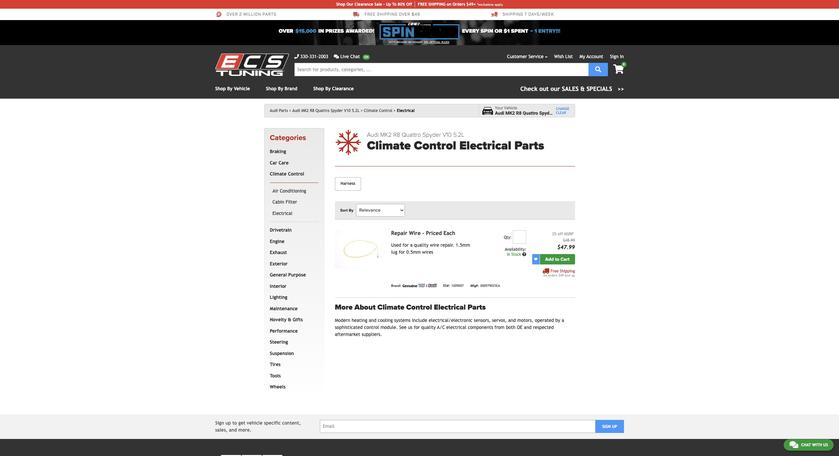 Task type: describe. For each thing, give the bounding box(es) containing it.
genuine volkswagen audi - corporate logo image
[[403, 284, 437, 288]]

over for over 2 million parts
[[227, 12, 238, 17]]

mk2 for audi mk2 r8 quattro spyder v10 5.2l
[[301, 109, 309, 113]]

to
[[392, 2, 396, 7]]

add to cart button
[[540, 255, 575, 265]]

ping
[[437, 2, 446, 7]]

wheels link
[[269, 382, 317, 394]]

sign in
[[610, 54, 624, 59]]

to inside button
[[555, 257, 559, 263]]

clear
[[556, 111, 566, 115]]

0 vertical spatial on
[[447, 2, 451, 7]]

1
[[535, 28, 537, 34]]

sign for sign up to get vehicle specific content, sales, and more.
[[215, 421, 224, 426]]

0 horizontal spatial parts
[[279, 109, 288, 113]]

steering link
[[269, 337, 317, 349]]

331-
[[309, 54, 319, 59]]

care
[[279, 160, 289, 166]]

prizes
[[325, 28, 344, 34]]

question circle image
[[522, 253, 526, 257]]

1 vertical spatial for
[[399, 250, 405, 255]]

audi mk2 r8 quattro spyder v10 5.2l link
[[292, 109, 363, 113]]

es#: 1009007
[[443, 285, 464, 288]]

0 horizontal spatial chat
[[350, 54, 360, 59]]

clearance for our
[[355, 2, 373, 7]]

audi mk2 r8 quattro spyder v10 5.2l
[[292, 109, 360, 113]]

orders
[[453, 2, 465, 7]]

spyder for audi mk2 r8 quattro spyder v10 5.2l climate control electrical parts
[[423, 131, 441, 139]]

every
[[462, 28, 479, 34]]

0 horizontal spatial shipping
[[503, 12, 523, 17]]

2% off msrp $48.99 $47.99
[[552, 232, 575, 251]]

novelty & gifts
[[270, 318, 303, 323]]

mk2 inside the your vehicle audi mk2 r8 quattro spyder v10 5.2l
[[506, 111, 515, 116]]

free for shipping
[[551, 269, 559, 274]]

sensors,
[[474, 318, 491, 324]]

wires
[[422, 250, 433, 255]]

0 horizontal spatial -
[[383, 2, 385, 7]]

a inside modern heating and cooling systems include electrical/electronic sensors, servos, and motors, operated by a sophisticated control module. see us for quality a/c electrical components from both oe and respected aftermarket suppliers.
[[562, 318, 564, 324]]

novelty
[[270, 318, 287, 323]]

cabin
[[273, 200, 284, 205]]

our
[[347, 2, 353, 7]]

& for novelty
[[288, 318, 291, 323]]

vehicle
[[247, 421, 263, 426]]

over $15,000 in prizes
[[279, 28, 344, 34]]

mk2 for audi mk2 r8 quattro spyder v10 5.2l climate control electrical parts
[[380, 131, 392, 139]]

free shipping on orders $49 and up
[[543, 269, 575, 278]]

brand:
[[391, 285, 401, 288]]

0 vertical spatial in
[[620, 54, 624, 59]]

account
[[587, 54, 603, 59]]

shop for shop our clearance sale - up to 80% off
[[336, 2, 345, 7]]

by
[[555, 318, 560, 324]]

add
[[545, 257, 554, 263]]

with
[[812, 444, 822, 448]]

=
[[530, 28, 533, 34]]

shopping cart image
[[613, 65, 624, 74]]

0 horizontal spatial in
[[507, 252, 510, 257]]

used for a quality wire repair. 1.5mm lug for 0.5mm wires
[[391, 243, 470, 255]]

shop for shop by vehicle
[[215, 86, 226, 91]]

0 vertical spatial for
[[403, 243, 409, 248]]

module.
[[381, 325, 398, 331]]

stock
[[511, 252, 521, 257]]

shop by brand
[[266, 86, 297, 91]]

$49+
[[466, 2, 476, 7]]

audi parts link
[[270, 109, 291, 113]]

sort
[[340, 208, 348, 213]]

engine
[[270, 239, 284, 244]]

sales & specials
[[562, 85, 612, 92]]

7
[[525, 12, 527, 17]]

shop our clearance sale - up to 80% off link
[[336, 1, 415, 7]]

add to wish list image
[[534, 258, 538, 261]]

change
[[556, 107, 569, 111]]

audi inside the your vehicle audi mk2 r8 quattro spyder v10 5.2l
[[495, 111, 504, 116]]

car
[[270, 160, 277, 166]]

v10 for audi mk2 r8 quattro spyder v10 5.2l climate control electrical parts
[[443, 131, 452, 139]]

comments image
[[334, 54, 339, 59]]

no purchase necessary. see official rules .
[[389, 41, 450, 44]]

get
[[238, 421, 245, 426]]

quattro for audi mk2 r8 quattro spyder v10 5.2l
[[316, 109, 330, 113]]

wire
[[430, 243, 439, 248]]

r8 for audi mk2 r8 quattro spyder v10 5.2l
[[310, 109, 314, 113]]

list
[[565, 54, 573, 59]]

maintenance link
[[269, 304, 317, 315]]

entry!!!
[[538, 28, 560, 34]]

v10 for audi mk2 r8 quattro spyder v10 5.2l
[[344, 109, 351, 113]]

cart
[[561, 257, 570, 263]]

systems
[[394, 318, 411, 324]]

engine link
[[269, 236, 317, 248]]

0.5mm
[[406, 250, 421, 255]]

free for shipping
[[365, 12, 376, 17]]

us
[[823, 444, 828, 448]]

used
[[391, 243, 401, 248]]

2 vertical spatial parts
[[468, 303, 486, 312]]

chat with us
[[801, 444, 828, 448]]

shop by vehicle link
[[215, 86, 250, 91]]

up for sign up
[[612, 425, 617, 430]]

motors,
[[517, 318, 534, 324]]

audi for audi mk2 r8 quattro spyder v10 5.2l climate control electrical parts
[[367, 131, 379, 139]]

in stock
[[507, 252, 522, 257]]

climate control for the leftmost climate control link
[[270, 172, 304, 177]]

shop our clearance sale - up to 80% off
[[336, 2, 412, 7]]

spyder inside the your vehicle audi mk2 r8 quattro spyder v10 5.2l
[[539, 111, 554, 116]]

general purpose link
[[269, 270, 317, 281]]

80%
[[398, 2, 405, 7]]

up
[[386, 2, 391, 7]]

over 2 million parts link
[[215, 11, 277, 17]]

search image
[[595, 66, 601, 72]]

harness
[[341, 182, 355, 186]]

more
[[335, 303, 353, 312]]

and inside free shipping on orders $49 and up
[[565, 274, 570, 278]]

a inside "used for a quality wire repair. 1.5mm lug for 0.5mm wires"
[[410, 243, 413, 248]]

1 horizontal spatial climate control link
[[364, 109, 396, 113]]

quality inside "used for a quality wire repair. 1.5mm lug for 0.5mm wires"
[[414, 243, 429, 248]]

audi parts
[[270, 109, 288, 113]]

shop for shop by brand
[[266, 86, 277, 91]]

repair wire - priced each link
[[391, 230, 455, 237]]

shop by clearance link
[[313, 86, 354, 91]]

service
[[529, 54, 544, 59]]

quattro inside the your vehicle audi mk2 r8 quattro spyder v10 5.2l
[[523, 111, 538, 116]]

$47.99
[[557, 244, 575, 251]]

apply
[[495, 3, 503, 6]]

a/c
[[437, 325, 445, 331]]

1 ecs tuning image from the top
[[215, 54, 289, 76]]

performance
[[270, 329, 298, 334]]

shipping inside free shipping on orders $49 and up
[[560, 269, 575, 274]]

specials
[[587, 85, 612, 92]]

2 ecs tuning image from the top
[[215, 456, 282, 457]]

specific
[[264, 421, 281, 426]]

electrical link
[[271, 208, 317, 220]]

sign up to get vehicle specific content, sales, and more.
[[215, 421, 301, 433]]

0 vertical spatial $49
[[412, 12, 420, 17]]

electrical
[[446, 325, 466, 331]]



Task type: locate. For each thing, give the bounding box(es) containing it.
None number field
[[513, 231, 526, 244]]

my account link
[[580, 54, 603, 59]]

1 horizontal spatial &
[[581, 85, 585, 92]]

shipping down cart
[[560, 269, 575, 274]]

free
[[365, 12, 376, 17], [551, 269, 559, 274]]

more about climate control electrical parts
[[335, 303, 486, 312]]

$49 inside free shipping on orders $49 and up
[[559, 274, 564, 278]]

2%
[[552, 232, 557, 237]]

in up 0
[[620, 54, 624, 59]]

modern
[[335, 318, 350, 324]]

ecs tuning image
[[215, 54, 289, 76], [215, 456, 282, 457]]

audi for audi mk2 r8 quattro spyder v10 5.2l
[[292, 109, 300, 113]]

see
[[424, 41, 429, 44], [399, 325, 407, 331]]

0 vertical spatial see
[[424, 41, 429, 44]]

1 vertical spatial ecs tuning image
[[215, 456, 282, 457]]

audi for audi parts
[[270, 109, 278, 113]]

1 vertical spatial $49
[[559, 274, 564, 278]]

0 vertical spatial ecs tuning image
[[215, 54, 289, 76]]

0 horizontal spatial see
[[399, 325, 407, 331]]

0 vertical spatial &
[[581, 85, 585, 92]]

1 horizontal spatial see
[[424, 41, 429, 44]]

wire
[[409, 230, 421, 237]]

sign in link
[[610, 54, 624, 59]]

by for brand
[[278, 86, 283, 91]]

clearance up "audi mk2 r8 quattro spyder v10 5.2l" link in the left top of the page
[[332, 86, 354, 91]]

1.5mm
[[456, 243, 470, 248]]

priced
[[426, 230, 442, 237]]

electrical inside climate control subcategories element
[[273, 211, 292, 216]]

on inside free shipping on orders $49 and up
[[543, 274, 547, 278]]

1 horizontal spatial $49
[[559, 274, 564, 278]]

0 horizontal spatial climate control
[[270, 172, 304, 177]]

1 vertical spatial climate control
[[270, 172, 304, 177]]

tires link
[[269, 360, 317, 371]]

shop by brand link
[[266, 86, 297, 91]]

for right lug
[[399, 250, 405, 255]]

air
[[273, 189, 278, 194]]

free shipping over $49 link
[[353, 11, 420, 17]]

& for sales
[[581, 85, 585, 92]]

& left gifts
[[288, 318, 291, 323]]

1 horizontal spatial in
[[620, 54, 624, 59]]

sign inside sign up to get vehicle specific content, sales, and more.
[[215, 421, 224, 426]]

0 horizontal spatial vehicle
[[234, 86, 250, 91]]

es#:
[[443, 285, 450, 288]]

0 vertical spatial -
[[383, 2, 385, 7]]

see inside modern heating and cooling systems include electrical/electronic sensors, servos, and motors, operated by a sophisticated control module. see us for quality a/c electrical components from both oe and respected aftermarket suppliers.
[[399, 325, 407, 331]]

sign
[[610, 54, 619, 59], [215, 421, 224, 426], [602, 425, 611, 430]]

sign for sign in
[[610, 54, 619, 59]]

to left get
[[232, 421, 237, 426]]

wish list link
[[554, 54, 573, 59]]

1 vertical spatial &
[[288, 318, 291, 323]]

on right ping
[[447, 2, 451, 7]]

spent
[[511, 28, 528, 34]]

1 horizontal spatial spyder
[[423, 131, 441, 139]]

each
[[443, 230, 455, 237]]

drivetrain link
[[269, 225, 317, 236]]

ecs tuning image up shop by vehicle link
[[215, 54, 289, 76]]

or
[[495, 28, 502, 34]]

lighting link
[[269, 293, 317, 304]]

Search text field
[[294, 63, 588, 76]]

- left up
[[383, 2, 385, 7]]

my
[[580, 54, 585, 59]]

parts inside audi mk2 r8 quattro spyder v10 5.2l climate control electrical parts
[[515, 139, 544, 153]]

up inside free shipping on orders $49 and up
[[571, 274, 575, 278]]

mk2
[[301, 109, 309, 113], [506, 111, 515, 116], [380, 131, 392, 139]]

over left the 2
[[227, 12, 238, 17]]

1 horizontal spatial shipping
[[560, 269, 575, 274]]

0 horizontal spatial spyder
[[331, 109, 343, 113]]

climate control subcategories element
[[270, 183, 318, 223]]

Email email field
[[320, 421, 596, 434]]

mfg#: 000979025ea
[[470, 285, 500, 288]]

1 horizontal spatial parts
[[468, 303, 486, 312]]

see left the official
[[424, 41, 429, 44]]

spyder for audi mk2 r8 quattro spyder v10 5.2l
[[331, 109, 343, 113]]

shipping
[[377, 12, 398, 17]]

and down "motors,"
[[524, 325, 532, 331]]

0 horizontal spatial &
[[288, 318, 291, 323]]

2 horizontal spatial v10
[[555, 111, 563, 116]]

over inside over 2 million parts 'link'
[[227, 12, 238, 17]]

1 vertical spatial climate control link
[[269, 169, 317, 180]]

1 horizontal spatial v10
[[443, 131, 452, 139]]

0 horizontal spatial up
[[226, 421, 231, 426]]

up inside button
[[612, 425, 617, 430]]

on left orders at the bottom of page
[[543, 274, 547, 278]]

0 horizontal spatial mk2
[[301, 109, 309, 113]]

5.2l inside audi mk2 r8 quattro spyder v10 5.2l climate control electrical parts
[[453, 131, 465, 139]]

1 horizontal spatial mk2
[[380, 131, 392, 139]]

0 horizontal spatial r8
[[310, 109, 314, 113]]

your
[[495, 106, 503, 110]]

v10 inside audi mk2 r8 quattro spyder v10 5.2l climate control electrical parts
[[443, 131, 452, 139]]

shipping left 7
[[503, 12, 523, 17]]

0 vertical spatial a
[[410, 243, 413, 248]]

for
[[403, 243, 409, 248], [399, 250, 405, 255], [414, 325, 420, 331]]

1 horizontal spatial r8
[[393, 131, 400, 139]]

1 horizontal spatial free
[[551, 269, 559, 274]]

electrical/electronic
[[429, 318, 472, 324]]

on
[[447, 2, 451, 7], [543, 274, 547, 278]]

- right wire
[[422, 230, 424, 237]]

shop by vehicle
[[215, 86, 250, 91]]

2 vertical spatial for
[[414, 325, 420, 331]]

control
[[364, 325, 379, 331]]

sign inside button
[[602, 425, 611, 430]]

comments image
[[790, 442, 799, 450]]

0 vertical spatial to
[[555, 257, 559, 263]]

quality inside modern heating and cooling systems include electrical/electronic sensors, servos, and motors, operated by a sophisticated control module. see us for quality a/c electrical components from both oe and respected aftermarket suppliers.
[[421, 325, 436, 331]]

quattro inside audi mk2 r8 quattro spyder v10 5.2l climate control electrical parts
[[402, 131, 421, 139]]

to right add
[[555, 257, 559, 263]]

5.2l for audi mk2 r8 quattro spyder v10 5.2l climate control electrical parts
[[453, 131, 465, 139]]

0 horizontal spatial v10
[[344, 109, 351, 113]]

by for clearance
[[325, 86, 331, 91]]

msrp
[[564, 232, 574, 237]]

categories
[[270, 134, 306, 142]]

for right "us" on the left
[[414, 325, 420, 331]]

1 horizontal spatial climate control
[[364, 109, 392, 113]]

customer service
[[507, 54, 544, 59]]

live chat link
[[334, 53, 370, 60]]

qty:
[[504, 235, 512, 240]]

heating
[[352, 318, 367, 324]]

sophisticated
[[335, 325, 363, 331]]

climate control
[[364, 109, 392, 113], [270, 172, 304, 177]]

exhaust link
[[269, 248, 317, 259]]

0 horizontal spatial over
[[227, 12, 238, 17]]

1 vertical spatial see
[[399, 325, 407, 331]]

climate inside audi mk2 r8 quattro spyder v10 5.2l climate control electrical parts
[[367, 139, 411, 153]]

1 horizontal spatial up
[[571, 274, 575, 278]]

live
[[340, 54, 349, 59]]

2 horizontal spatial parts
[[515, 139, 544, 153]]

0 horizontal spatial free
[[365, 12, 376, 17]]

0 vertical spatial climate control link
[[364, 109, 396, 113]]

drivetrain
[[270, 228, 292, 233]]

free down shop our clearance sale - up to 80% off
[[365, 12, 376, 17]]

to inside sign up to get vehicle specific content, sales, and more.
[[232, 421, 237, 426]]

0 vertical spatial chat
[[350, 54, 360, 59]]

1 vertical spatial on
[[543, 274, 547, 278]]

5.2l for audi mk2 r8 quattro spyder v10 5.2l
[[352, 109, 360, 113]]

climate inside category navigation element
[[270, 172, 287, 177]]

0 horizontal spatial a
[[410, 243, 413, 248]]

operated
[[535, 318, 554, 324]]

for right used
[[403, 243, 409, 248]]

0 vertical spatial over
[[227, 12, 238, 17]]

interior
[[270, 284, 287, 289]]

a up '0.5mm'
[[410, 243, 413, 248]]

1 vertical spatial to
[[232, 421, 237, 426]]

free ship ping on orders $49+ *exclusions apply
[[418, 2, 503, 7]]

quattro for audi mk2 r8 quattro spyder v10 5.2l climate control electrical parts
[[402, 131, 421, 139]]

in left stock
[[507, 252, 510, 257]]

1 vertical spatial a
[[562, 318, 564, 324]]

1 horizontal spatial to
[[555, 257, 559, 263]]

a right by
[[562, 318, 564, 324]]

up for sign up to get vehicle specific content, sales, and more.
[[226, 421, 231, 426]]

1 horizontal spatial vehicle
[[504, 106, 517, 110]]

suspension link
[[269, 349, 317, 360]]

000979025ea
[[480, 285, 500, 288]]

1 vertical spatial over
[[279, 28, 293, 34]]

r8 for audi mk2 r8 quattro spyder v10 5.2l climate control electrical parts
[[393, 131, 400, 139]]

chat left with at the right of the page
[[801, 444, 811, 448]]

1 vertical spatial clearance
[[332, 86, 354, 91]]

0 vertical spatial clearance
[[355, 2, 373, 7]]

ecs tuning image down more.
[[215, 456, 282, 457]]

electrical
[[397, 109, 415, 113], [459, 139, 511, 153], [273, 211, 292, 216], [434, 303, 466, 312]]

mk2 inside audi mk2 r8 quattro spyder v10 5.2l climate control electrical parts
[[380, 131, 392, 139]]

and right sales,
[[229, 428, 237, 433]]

phone image
[[294, 54, 299, 59]]

see down systems
[[399, 325, 407, 331]]

repair
[[391, 230, 407, 237]]

climate control for climate control link to the right
[[364, 109, 392, 113]]

ecs tuning 'spin to win' contest logo image
[[380, 23, 459, 40]]

r8 inside audi mk2 r8 quattro spyder v10 5.2l climate control electrical parts
[[393, 131, 400, 139]]

up inside sign up to get vehicle specific content, sales, and more.
[[226, 421, 231, 426]]

free down add to cart on the bottom
[[551, 269, 559, 274]]

climate control inside category navigation element
[[270, 172, 304, 177]]

and up 'control'
[[369, 318, 376, 324]]

category navigation element
[[264, 128, 324, 399]]

over for over $15,000 in prizes
[[279, 28, 293, 34]]

see official rules link
[[424, 41, 449, 45]]

1 vertical spatial shipping
[[560, 269, 575, 274]]

cabin filter link
[[271, 197, 317, 208]]

more.
[[238, 428, 252, 433]]

$49 right orders at the bottom of page
[[559, 274, 564, 278]]

v10 inside the your vehicle audi mk2 r8 quattro spyder v10 5.2l
[[555, 111, 563, 116]]

clearance right our
[[355, 2, 373, 7]]

repair wire - priced each
[[391, 230, 455, 237]]

clearance
[[355, 2, 373, 7], [332, 86, 354, 91]]

0 vertical spatial quality
[[414, 243, 429, 248]]

climate control link
[[364, 109, 396, 113], [269, 169, 317, 180]]

& inside category navigation element
[[288, 318, 291, 323]]

0 horizontal spatial climate control link
[[269, 169, 317, 180]]

over left $15,000
[[279, 28, 293, 34]]

0 horizontal spatial $49
[[412, 12, 420, 17]]

cabin filter
[[273, 200, 297, 205]]

chat right live
[[350, 54, 360, 59]]

1 vertical spatial quality
[[421, 325, 436, 331]]

availability:
[[505, 247, 526, 252]]

and inside sign up to get vehicle specific content, sales, and more.
[[229, 428, 237, 433]]

servos,
[[492, 318, 507, 324]]

parts
[[263, 12, 277, 17]]

control inside category navigation element
[[288, 172, 304, 177]]

1 vertical spatial parts
[[515, 139, 544, 153]]

orders
[[548, 274, 558, 278]]

5.2l inside the your vehicle audi mk2 r8 quattro spyder v10 5.2l
[[564, 111, 573, 116]]

parts
[[279, 109, 288, 113], [515, 139, 544, 153], [468, 303, 486, 312]]

wheels
[[270, 385, 286, 390]]

0 horizontal spatial on
[[447, 2, 451, 7]]

$49 right over
[[412, 12, 420, 17]]

1 horizontal spatial clearance
[[355, 2, 373, 7]]

exterior link
[[269, 259, 317, 270]]

by for vehicle
[[227, 86, 233, 91]]

audi inside audi mk2 r8 quattro spyder v10 5.2l climate control electrical parts
[[367, 131, 379, 139]]

1 horizontal spatial a
[[562, 318, 564, 324]]

quality up wires
[[414, 243, 429, 248]]

2 horizontal spatial mk2
[[506, 111, 515, 116]]

sign up button
[[596, 421, 624, 434]]

repair.
[[441, 243, 454, 248]]

wish list
[[554, 54, 573, 59]]

quality down include
[[421, 325, 436, 331]]

lug
[[391, 250, 397, 255]]

1 horizontal spatial -
[[422, 230, 424, 237]]

2 horizontal spatial r8
[[516, 111, 522, 116]]

2 horizontal spatial spyder
[[539, 111, 554, 116]]

1 horizontal spatial on
[[543, 274, 547, 278]]

r8
[[310, 109, 314, 113], [516, 111, 522, 116], [393, 131, 400, 139]]

es#1009007 - 000979025ea - repair wire - priced each - used for a quality wire repair. 1.5mm lug for 0.5mm wires - genuine volkswagen audi - audi volkswagen image
[[335, 231, 386, 269]]

oe
[[517, 325, 523, 331]]

1009007
[[451, 285, 464, 288]]

air conditioning
[[273, 189, 306, 194]]

0 vertical spatial parts
[[279, 109, 288, 113]]

free inside free shipping on orders $49 and up
[[551, 269, 559, 274]]

control inside audi mk2 r8 quattro spyder v10 5.2l climate control electrical parts
[[414, 139, 456, 153]]

r8 inside the your vehicle audi mk2 r8 quattro spyder v10 5.2l
[[516, 111, 522, 116]]

braking link
[[269, 146, 317, 158]]

&
[[581, 85, 585, 92], [288, 318, 291, 323]]

& right sales
[[581, 85, 585, 92]]

spyder inside audi mk2 r8 quattro spyder v10 5.2l climate control electrical parts
[[423, 131, 441, 139]]

0 horizontal spatial quattro
[[316, 109, 330, 113]]

over
[[227, 12, 238, 17], [279, 28, 293, 34]]

0 vertical spatial shipping
[[503, 12, 523, 17]]

1 horizontal spatial over
[[279, 28, 293, 34]]

clearance for by
[[332, 86, 354, 91]]

0 horizontal spatial to
[[232, 421, 237, 426]]

1 vertical spatial vehicle
[[504, 106, 517, 110]]

5.2l
[[352, 109, 360, 113], [564, 111, 573, 116], [453, 131, 465, 139]]

off
[[406, 2, 412, 7]]

1 vertical spatial free
[[551, 269, 559, 274]]

lighting
[[270, 295, 287, 301]]

for inside modern heating and cooling systems include electrical/electronic sensors, servos, and motors, operated by a sophisticated control module. see us for quality a/c electrical components from both oe and respected aftermarket suppliers.
[[414, 325, 420, 331]]

and right orders at the bottom of page
[[565, 274, 570, 278]]

braking
[[270, 149, 286, 155]]

electrical inside audi mk2 r8 quattro spyder v10 5.2l climate control electrical parts
[[459, 139, 511, 153]]

and up both
[[508, 318, 516, 324]]

off
[[558, 232, 563, 237]]

2 horizontal spatial 5.2l
[[564, 111, 573, 116]]

suppliers.
[[362, 332, 382, 338]]

2 horizontal spatial up
[[612, 425, 617, 430]]

1 horizontal spatial chat
[[801, 444, 811, 448]]

1 vertical spatial -
[[422, 230, 424, 237]]

2 horizontal spatial quattro
[[523, 111, 538, 116]]

0 horizontal spatial clearance
[[332, 86, 354, 91]]

sign for sign up
[[602, 425, 611, 430]]

1 vertical spatial in
[[507, 252, 510, 257]]

0 horizontal spatial 5.2l
[[352, 109, 360, 113]]

1 vertical spatial chat
[[801, 444, 811, 448]]

1 horizontal spatial quattro
[[402, 131, 421, 139]]

0 vertical spatial vehicle
[[234, 86, 250, 91]]

0 vertical spatial free
[[365, 12, 376, 17]]

1 horizontal spatial 5.2l
[[453, 131, 465, 139]]

shop for shop by clearance
[[313, 86, 324, 91]]

car care link
[[269, 158, 317, 169]]

vehicle inside the your vehicle audi mk2 r8 quattro spyder v10 5.2l
[[504, 106, 517, 110]]

0 vertical spatial climate control
[[364, 109, 392, 113]]

climate
[[364, 109, 378, 113], [367, 139, 411, 153], [270, 172, 287, 177], [378, 303, 404, 312]]



Task type: vqa. For each thing, say whether or not it's contained in the screenshot.
Race German - Corporate Logo
no



